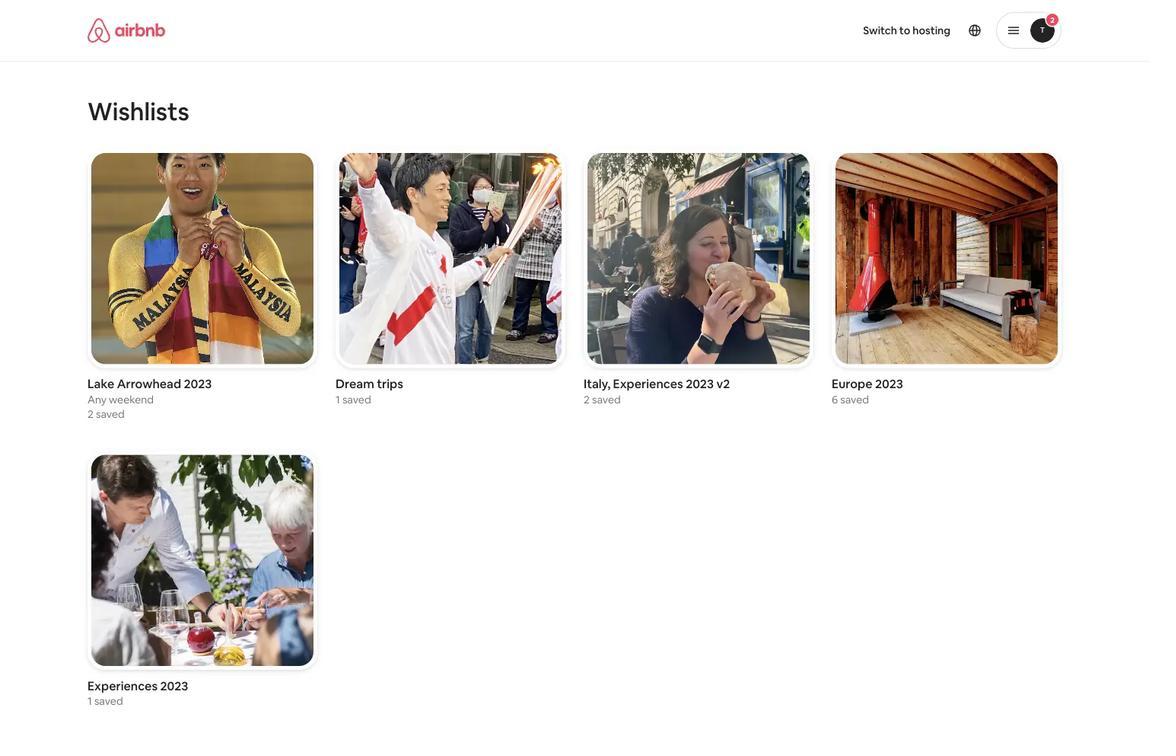 Task type: locate. For each thing, give the bounding box(es) containing it.
any
[[88, 392, 107, 406]]

0 vertical spatial 2
[[1051, 15, 1055, 25]]

switch to hosting link
[[855, 14, 960, 46]]

2 horizontal spatial 2
[[1051, 15, 1055, 25]]

2 vertical spatial 2
[[88, 407, 94, 421]]

hosting
[[913, 24, 951, 37]]

0 vertical spatial experiences
[[614, 376, 684, 392]]

1 inside dream trips 1 saved
[[336, 392, 340, 406]]

saved inside dream trips 1 saved
[[343, 392, 371, 406]]

saved
[[343, 392, 371, 406], [592, 392, 621, 406], [841, 392, 870, 406], [96, 407, 125, 421], [94, 694, 123, 708]]

weekend
[[109, 392, 154, 406]]

trips
[[377, 376, 403, 392]]

1 vertical spatial 2
[[584, 392, 590, 406]]

2 button
[[997, 12, 1062, 49]]

2 inside lake arrowhead 2023 any weekend 2 saved
[[88, 407, 94, 421]]

1 vertical spatial experiences
[[88, 678, 158, 694]]

experiences
[[614, 376, 684, 392], [88, 678, 158, 694]]

saved for experiences 2023
[[94, 694, 123, 708]]

saved for europe 2023
[[841, 392, 870, 406]]

saved for dream trips
[[343, 392, 371, 406]]

1
[[336, 392, 340, 406], [88, 694, 92, 708]]

europe
[[832, 376, 873, 392]]

saved inside lake arrowhead 2023 any weekend 2 saved
[[96, 407, 125, 421]]

saved inside experiences 2023 1 saved
[[94, 694, 123, 708]]

2
[[1051, 15, 1055, 25], [584, 392, 590, 406], [88, 407, 94, 421]]

to
[[900, 24, 911, 37]]

1 horizontal spatial 1
[[336, 392, 340, 406]]

experiences 2023 1 saved
[[88, 678, 188, 708]]

2023
[[184, 376, 212, 392], [686, 376, 714, 392], [876, 376, 904, 392], [160, 678, 188, 694]]

saved inside the europe 2023 6 saved
[[841, 392, 870, 406]]

0 vertical spatial 1
[[336, 392, 340, 406]]

1 horizontal spatial experiences
[[614, 376, 684, 392]]

0 horizontal spatial 2
[[88, 407, 94, 421]]

0 horizontal spatial 1
[[88, 694, 92, 708]]

europe 2023 6 saved
[[832, 376, 904, 406]]

1 vertical spatial 1
[[88, 694, 92, 708]]

0 horizontal spatial experiences
[[88, 678, 158, 694]]

1 inside experiences 2023 1 saved
[[88, 694, 92, 708]]

saved inside italy, experiences 2023 v2 2 saved
[[592, 392, 621, 406]]

1 horizontal spatial 2
[[584, 392, 590, 406]]



Task type: vqa. For each thing, say whether or not it's contained in the screenshot.
Airbnb your home
no



Task type: describe. For each thing, give the bounding box(es) containing it.
2023 inside the europe 2023 6 saved
[[876, 376, 904, 392]]

2023 inside lake arrowhead 2023 any weekend 2 saved
[[184, 376, 212, 392]]

v2
[[717, 376, 730, 392]]

switch
[[864, 24, 898, 37]]

2 inside italy, experiences 2023 v2 2 saved
[[584, 392, 590, 406]]

wishlists
[[88, 95, 190, 127]]

switch to hosting
[[864, 24, 951, 37]]

lake
[[88, 376, 114, 392]]

dream
[[336, 376, 375, 392]]

6
[[832, 392, 839, 406]]

1 for experiences 2023
[[88, 694, 92, 708]]

italy, experiences 2023 v2 2 saved
[[584, 376, 730, 406]]

experiences inside experiences 2023 1 saved
[[88, 678, 158, 694]]

profile element
[[593, 0, 1062, 61]]

2 inside 2 dropdown button
[[1051, 15, 1055, 25]]

2023 inside italy, experiences 2023 v2 2 saved
[[686, 376, 714, 392]]

lake arrowhead 2023 any weekend 2 saved
[[88, 376, 212, 421]]

italy,
[[584, 376, 611, 392]]

dream trips 1 saved
[[336, 376, 403, 406]]

arrowhead
[[117, 376, 181, 392]]

2023 inside experiences 2023 1 saved
[[160, 678, 188, 694]]

experiences inside italy, experiences 2023 v2 2 saved
[[614, 376, 684, 392]]

1 for dream trips
[[336, 392, 340, 406]]



